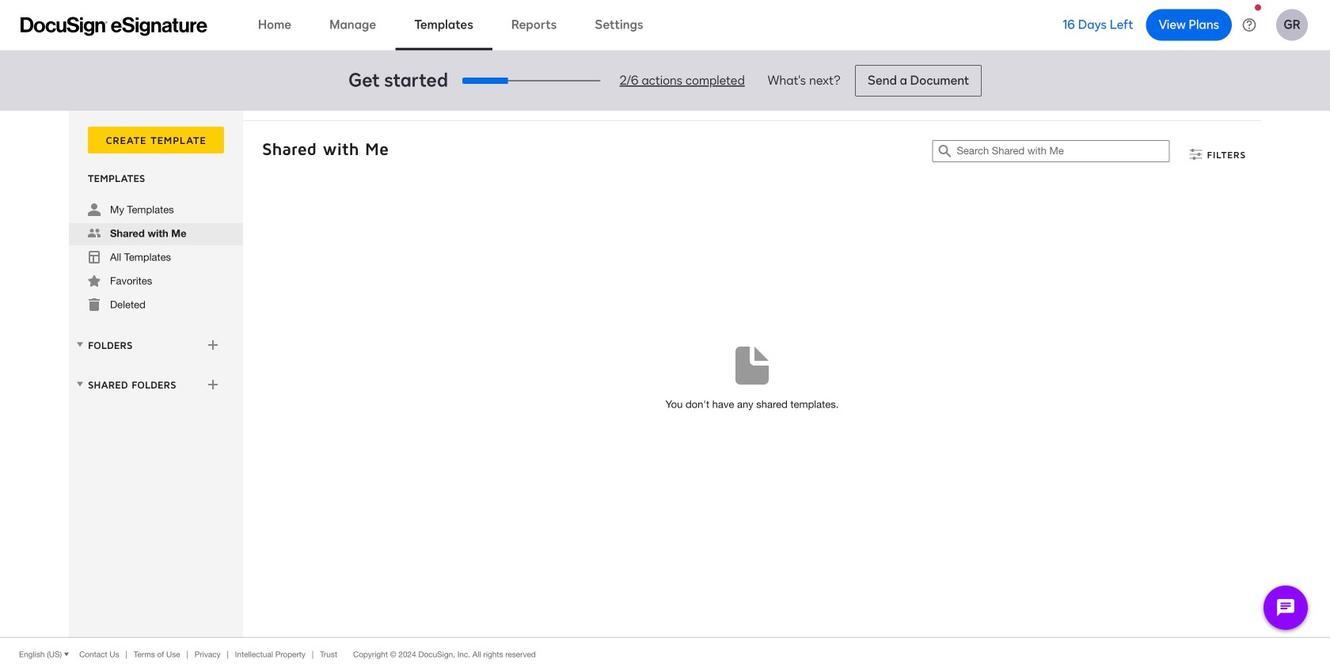 Task type: describe. For each thing, give the bounding box(es) containing it.
shared image
[[88, 227, 101, 240]]

secondary navigation region
[[69, 111, 1266, 638]]

templates image
[[88, 251, 101, 264]]



Task type: locate. For each thing, give the bounding box(es) containing it.
star filled image
[[88, 275, 101, 287]]

docusign esignature image
[[21, 17, 207, 36]]

trash image
[[88, 299, 101, 311]]

more info region
[[0, 638, 1331, 672]]

view shared folders image
[[74, 378, 86, 391]]

Search Shared with Me text field
[[957, 141, 1169, 162]]

user image
[[88, 204, 101, 216]]

view folders image
[[74, 338, 86, 351]]



